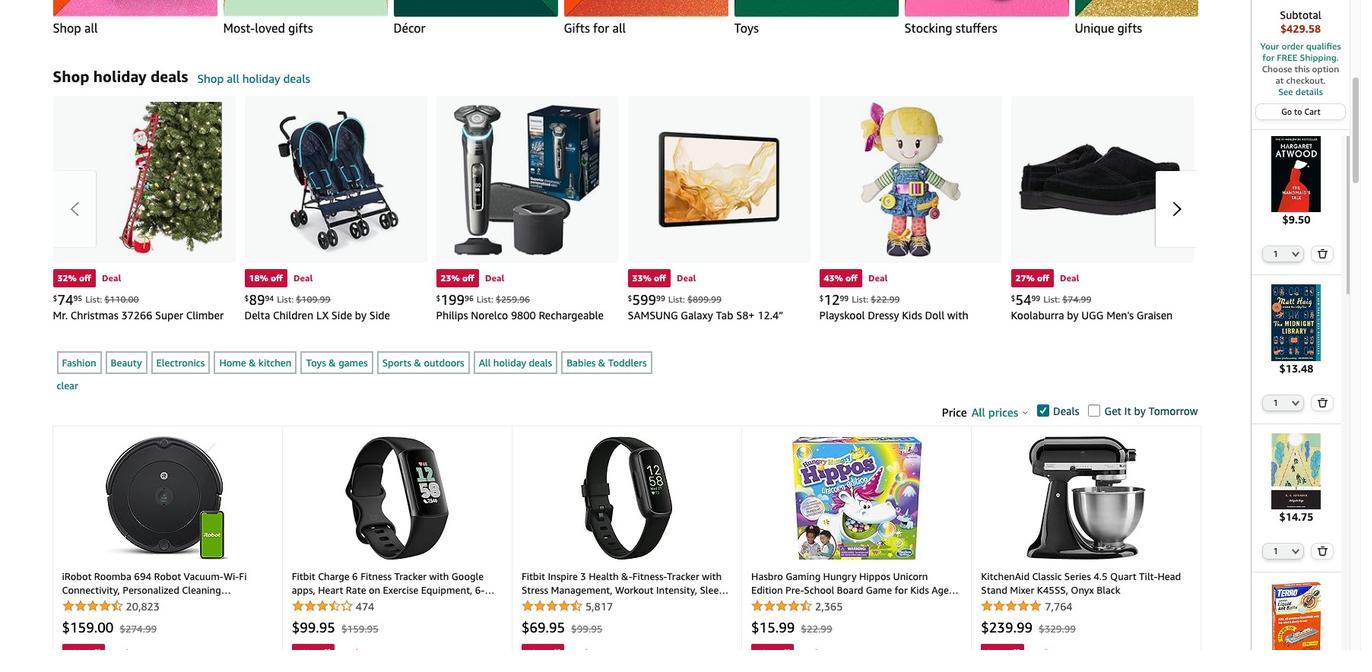 Task type: vqa. For each thing, say whether or not it's contained in the screenshot.


Task type: describe. For each thing, give the bounding box(es) containing it.
2 horizontal spatial all
[[613, 21, 626, 36]]

by inside $ 54 99 list: $74.99 koolaburra by ugg men's graisen slipper
[[1067, 309, 1079, 322]]

s
[[711, 336, 717, 349]]

lx
[[316, 309, 329, 322]]

& inside fitbit inspire 3 health &-fitness-tracker with stress management, workout intensity, sleep tracking, 24/7 heart rate and more, midnight zen/black one size (s & l bands included)
[[623, 612, 630, 624]]

$69.95
[[522, 619, 565, 636]]

and inside hasbro gaming hungry hippos unicorn edition pre-school board game for kids ages 4 and up; 2-4 players
[[751, 598, 768, 610]]

all for all holiday deals
[[479, 357, 491, 369]]

shop all link
[[53, 0, 217, 36]]

décor link
[[394, 0, 558, 36]]

99 for 12
[[840, 294, 849, 303]]

babies & toddlers button
[[561, 351, 652, 374]]

blonde
[[820, 323, 853, 336]]

shop all
[[53, 21, 98, 36]]

fitbit
[[522, 571, 545, 583]]

$159.00
[[62, 619, 114, 636]]

holiday for all
[[494, 357, 526, 369]]

go
[[1282, 106, 1292, 116]]

$429.58
[[1281, 22, 1321, 35]]

tracking,
[[522, 598, 562, 610]]

for inside $ 12 99 list: $22.99 playskool dressy kids doll with blonde hair and bow, activity plush toy with zipper, shoelace, button, for ages 2 and up (amazon exclusive)
[[987, 336, 1001, 349]]

toys & games
[[306, 357, 368, 369]]

off for 12
[[846, 272, 858, 284]]

ages inside hasbro gaming hungry hippos unicorn edition pre-school board game for kids ages 4 and up; 2-4 players
[[932, 584, 953, 597]]

5,817
[[586, 600, 613, 613]]

gifts for all link
[[564, 0, 728, 36]]

shop for shop all holiday deals
[[197, 71, 224, 85]]

kids inside $ 12 99 list: $22.99 playskool dressy kids doll with blonde hair and bow, activity plush toy with zipper, shoelace, button, for ages 2 and up (amazon exclusive)
[[902, 309, 922, 322]]

mr. christmas 37266 super climber musical animated indoor christmas decoration, 42 inches, soft white santa image
[[53, 96, 235, 263]]

ugg
[[1082, 309, 1104, 322]]

$ 54 99 list: $74.99 koolaburra by ugg men's graisen slipper
[[1011, 291, 1173, 336]]

list: for 54
[[1044, 294, 1060, 305]]

$ 89 94 list: $109.99 delta children lx side by side stroller - with recline, storage & compact fold, night sky
[[245, 291, 403, 349]]

all prices
[[972, 405, 1019, 419]]

474
[[356, 600, 374, 613]]

go to cart link
[[1257, 104, 1345, 119]]

gifts for all image
[[564, 0, 728, 17]]

all for shop all
[[84, 21, 98, 36]]

$ 199 96 list: $259.96 philips norelco 9800 rechargeable wet & dry electric shaver with quick clean, travel case, pop up trimmer, charging stand, s9987/85
[[436, 291, 614, 363]]

32% off
[[57, 272, 91, 284]]

pen
[[720, 336, 738, 349]]

list containing shop all
[[53, 0, 1361, 37]]

$239.99 $329.99
[[981, 619, 1076, 636]]

for inside hasbro gaming hungry hippos unicorn edition pre-school board game for kids ages 4 and up; 2-4 players
[[895, 584, 908, 597]]

men's
[[1107, 309, 1134, 322]]

2 side from the left
[[369, 309, 390, 322]]

all for shop all holiday deals
[[227, 71, 239, 85]]

$22.99 inside $ 12 99 list: $22.99 playskool dressy kids doll with blonde hair and bow, activity plush toy with zipper, shoelace, button, for ages 2 and up (amazon exclusive)
[[871, 294, 900, 305]]

99 for 599
[[656, 294, 665, 303]]

with inside $ 199 96 list: $259.96 philips norelco 9800 rechargeable wet & dry electric shaver with quick clean, travel case, pop up trimmer, charging stand, s9987/85
[[562, 323, 584, 336]]

37266
[[121, 309, 152, 322]]

philips
[[436, 309, 468, 322]]

long
[[717, 364, 741, 377]]

graphite
[[757, 378, 798, 391]]

unique gifts link
[[1075, 0, 1239, 36]]

stocking stuffers link
[[905, 0, 1069, 36]]

management,
[[551, 584, 613, 597]]

most-loved gifts
[[223, 21, 313, 36]]

checkbox image
[[1089, 405, 1101, 417]]

$ for 199
[[436, 294, 441, 303]]

2 horizontal spatial by
[[1134, 405, 1146, 418]]

delta
[[245, 309, 270, 322]]

button,
[[948, 336, 984, 349]]

delta children lx side by side stroller - with recline, storage & compact fold, night sky image
[[245, 96, 427, 263]]

wifi
[[663, 323, 684, 336]]

zen/black
[[522, 612, 567, 624]]

shop all holiday deals link
[[197, 71, 310, 96]]

dropdown image
[[1293, 251, 1300, 257]]

$159.95
[[341, 623, 379, 635]]

& inside toys & games button
[[329, 357, 336, 369]]

3
[[581, 571, 586, 583]]

the handmaid&#39;s tale image
[[1259, 136, 1335, 212]]

fold,
[[290, 336, 314, 349]]

electric
[[489, 323, 524, 336]]

clear
[[57, 380, 78, 392]]

list: for 199
[[477, 294, 494, 305]]

travel
[[469, 336, 498, 349]]

this
[[1295, 63, 1310, 75]]

playskool dressy kids doll with blonde hair and bow, activity plush toy with zipper, shoelace, button, for ages 2 and up (a… image
[[820, 96, 1002, 263]]

list: for 74
[[85, 294, 102, 305]]

dropdown image for $14.75
[[1293, 548, 1300, 554]]

stocking
[[905, 21, 953, 36]]

delete image
[[1318, 397, 1329, 407]]

your order qualifies for free shipping. choose this option at checkout. see details
[[1261, 40, 1341, 97]]

board
[[837, 584, 864, 597]]

version,
[[685, 378, 723, 391]]

27% off
[[1016, 272, 1050, 284]]

loved
[[255, 21, 285, 36]]

electronics
[[156, 357, 205, 369]]

k45ss,
[[1037, 584, 1069, 597]]

compact
[[245, 336, 288, 349]]

previous rounded image
[[70, 202, 79, 217]]

$899.99
[[687, 294, 722, 305]]

4k
[[668, 364, 681, 377]]

$ for 74
[[53, 294, 57, 303]]

$ for 54
[[1011, 294, 1016, 303]]

$ for 599
[[628, 294, 632, 303]]

health
[[589, 571, 619, 583]]

all for all prices
[[972, 405, 986, 419]]

$259.96
[[496, 294, 530, 305]]

$274.99
[[120, 623, 157, 635]]

school
[[804, 584, 835, 597]]

$329.99
[[1039, 623, 1076, 635]]

white
[[186, 336, 214, 349]]

quick
[[586, 323, 614, 336]]

99 for 54
[[1032, 294, 1041, 303]]

54
[[1016, 291, 1032, 308]]

sports & outdoors
[[382, 357, 464, 369]]

kitchenaid classic series 4.5 quart tilt-head stand mixer k45ss, onyx black
[[981, 571, 1181, 597]]

9800 rechargeable wet & dry electric shaver with quick clean, travel case, pop up trimmer, charging stand, s9987/85 image
[[436, 96, 619, 263]]

series
[[1065, 571, 1091, 583]]

holiday for shop
[[93, 68, 147, 85]]

$ for 12
[[820, 294, 824, 303]]

most-loved gifts image
[[223, 0, 388, 17]]

rechargeable
[[539, 309, 604, 322]]

$9.50
[[1283, 213, 1311, 226]]

list containing 74
[[53, 96, 1361, 392]]

dressy
[[868, 309, 899, 322]]

clean,
[[436, 336, 466, 349]]

inspire
[[548, 571, 578, 583]]

experience,
[[628, 350, 682, 363]]

men's graisen slipper image
[[1011, 96, 1194, 263]]

up;
[[771, 598, 786, 610]]

deal for 54
[[1060, 272, 1080, 284]]

video,
[[684, 364, 714, 377]]

galaxy
[[681, 309, 713, 322]]

94
[[265, 294, 274, 303]]

pre-
[[786, 584, 804, 597]]

1 for $14.75
[[1274, 546, 1278, 556]]

santa
[[53, 350, 81, 363]]

recline,
[[314, 323, 351, 336]]

& inside $ 199 96 list: $259.96 philips norelco 9800 rechargeable wet & dry electric shaver with quick clean, travel case, pop up trimmer, charging stand, s9987/85
[[458, 323, 466, 336]]

hippos
[[859, 571, 891, 583]]

off for 74
[[79, 272, 91, 284]]

off for 599
[[654, 272, 666, 284]]

shop for shop all
[[53, 21, 81, 36]]

$74.99
[[1063, 294, 1092, 305]]

deal for 199
[[485, 272, 505, 284]]

sleep
[[700, 584, 725, 597]]

option
[[1312, 63, 1340, 75]]

sports
[[382, 357, 412, 369]]

onyx
[[1071, 584, 1094, 597]]



Task type: locate. For each thing, give the bounding box(es) containing it.
records
[[628, 364, 666, 377]]

1 off from the left
[[79, 272, 91, 284]]

by down $74.99
[[1067, 309, 1079, 322]]

hasbro gaming hungry hippos unicorn edition pre-school board game for kids ages 4 and up; 2-4 players
[[751, 571, 962, 610]]

list: for 89
[[277, 294, 294, 305]]

for down unicorn
[[895, 584, 908, 597]]

4 deal from the left
[[677, 272, 696, 284]]

deal up $109.99
[[293, 272, 313, 284]]

list
[[53, 0, 1361, 37], [53, 96, 1361, 392]]

popover image
[[1023, 410, 1028, 414]]

with down rechargeable
[[562, 323, 584, 336]]

2 horizontal spatial 99
[[1032, 294, 1041, 303]]

for inside your order qualifies for free shipping. choose this option at checkout. see details
[[1263, 52, 1275, 63]]

deal up "$899.99"
[[677, 272, 696, 284]]

shop inside list
[[53, 21, 81, 36]]

2 gifts from the left
[[1118, 21, 1143, 36]]

most-loved gifts link
[[223, 0, 388, 36]]

deal for 74
[[102, 272, 121, 284]]

1 horizontal spatial $22.99
[[871, 294, 900, 305]]

all down travel
[[479, 357, 491, 369]]

checkbox image
[[1037, 405, 1050, 417]]

2 horizontal spatial deals
[[529, 357, 552, 369]]

2 vertical spatial 1
[[1274, 546, 1278, 556]]

tilt-
[[1139, 571, 1158, 583]]

gifts
[[564, 21, 590, 36]]

1 vertical spatial dropdown image
[[1293, 548, 1300, 554]]

amoled
[[628, 336, 671, 349]]

christmas up white
[[176, 323, 224, 336]]

shop down shop all image
[[53, 21, 81, 36]]

0 vertical spatial kids
[[902, 309, 922, 322]]

deals
[[1053, 405, 1080, 418]]

2 1 from the top
[[1274, 397, 1278, 407]]

$22.99 inside $15.99 $22.99
[[801, 623, 833, 635]]

99 inside $ 54 99 list: $74.99 koolaburra by ugg men's graisen slipper
[[1032, 294, 1041, 303]]

home & kitchen
[[219, 357, 292, 369]]

1 horizontal spatial 99
[[840, 294, 849, 303]]

& right storage
[[395, 323, 403, 336]]

2 list from the top
[[53, 96, 1361, 392]]

0 vertical spatial 1
[[1274, 249, 1278, 259]]

deal for 89
[[293, 272, 313, 284]]

1 list from the top
[[53, 0, 1361, 37]]

delete image for $9.50
[[1318, 249, 1329, 259]]

4 down pre-
[[798, 598, 804, 610]]

shop holiday deals
[[53, 68, 188, 85]]

0 horizontal spatial deals
[[151, 68, 188, 85]]

1 horizontal spatial toys
[[734, 21, 759, 36]]

shop for shop holiday deals
[[53, 68, 89, 85]]

18% off
[[249, 272, 283, 284]]

deals for shop holiday deals
[[151, 68, 188, 85]]

for inside gifts for all link
[[593, 21, 609, 36]]

shop down shop all
[[53, 68, 89, 85]]

with up activity
[[948, 309, 969, 322]]

$ inside $ 89 94 list: $109.99 delta children lx side by side stroller - with recline, storage & compact fold, night sky
[[245, 294, 249, 303]]

holiday down 'shop all' link
[[93, 68, 147, 85]]

1 gifts from the left
[[288, 21, 313, 36]]

ages down toy
[[820, 350, 843, 363]]

list:
[[85, 294, 102, 305], [277, 294, 294, 305], [477, 294, 494, 305], [668, 294, 685, 305], [852, 294, 869, 305], [1044, 294, 1060, 305]]

intensity,
[[656, 584, 697, 597]]

most-
[[223, 21, 255, 36]]

0 horizontal spatial ages
[[820, 350, 843, 363]]

3 1 from the top
[[1274, 546, 1278, 556]]

by inside $ 89 94 list: $109.99 delta children lx side by side stroller - with recline, storage & compact fold, night sky
[[355, 309, 367, 322]]

0 horizontal spatial toys
[[306, 357, 326, 369]]

more,
[[659, 598, 685, 610]]

qualifies
[[1307, 40, 1341, 52]]

-
[[283, 323, 287, 336]]

next rounded image
[[1172, 202, 1182, 217]]

holiday inside all holiday deals button
[[494, 357, 526, 369]]

décor image
[[394, 0, 558, 17]]

4 left stand
[[956, 584, 962, 597]]

5 deal from the left
[[868, 272, 888, 284]]

list: inside $ 12 99 list: $22.99 playskool dressy kids doll with blonde hair and bow, activity plush toy with zipper, shoelace, button, for ages 2 and up (amazon exclusive)
[[852, 294, 869, 305]]

delete image right dropdown image
[[1318, 249, 1329, 259]]

0 horizontal spatial $22.99
[[801, 623, 833, 635]]

$ up "philips"
[[436, 294, 441, 303]]

toys for toys & games
[[306, 357, 326, 369]]

pc
[[788, 336, 801, 349]]

holiday inside the shop all holiday deals link
[[242, 71, 280, 85]]

the midnight library: a gma book club pick (a novel) image
[[1259, 285, 1335, 361]]

delete image
[[1318, 249, 1329, 259], [1318, 546, 1329, 556]]

toddlers
[[608, 357, 647, 369]]

samsung
[[628, 309, 678, 322]]

by right it
[[1134, 405, 1146, 418]]

shop all image
[[53, 0, 217, 17]]

4 $ from the left
[[628, 294, 632, 303]]

battery,
[[628, 378, 666, 391]]

with inside fitbit inspire 3 health &-fitness-tracker with stress management, workout intensity, sleep tracking, 24/7 heart rate and more, midnight zen/black one size (s & l bands included)
[[702, 571, 722, 583]]

deals down pop
[[529, 357, 552, 369]]

1 horizontal spatial $99.95
[[571, 623, 603, 635]]

27%
[[1016, 272, 1035, 284]]

shop down the most-
[[197, 71, 224, 85]]

list: for 12
[[852, 294, 869, 305]]

1 deal from the left
[[102, 272, 121, 284]]

1 vertical spatial list
[[53, 96, 1361, 392]]

side up recline,
[[331, 309, 352, 322]]

list: inside $ 89 94 list: $109.99 delta children lx side by side stroller - with recline, storage & compact fold, night sky
[[277, 294, 294, 305]]

electronics button
[[151, 351, 210, 374]]

$239.99
[[981, 619, 1033, 636]]

$110.00
[[104, 294, 139, 305]]

activity
[[926, 323, 962, 336]]

1 for $13.48
[[1274, 397, 1278, 407]]

stuffers
[[956, 21, 998, 36]]

kitchen
[[259, 357, 292, 369]]

0 horizontal spatial all
[[479, 357, 491, 369]]

None submit
[[1312, 247, 1333, 262], [1312, 395, 1333, 410], [1312, 544, 1333, 559], [1312, 247, 1333, 262], [1312, 395, 1333, 410], [1312, 544, 1333, 559]]

$15.99 $22.99
[[751, 619, 833, 636]]

1 $ from the left
[[53, 294, 57, 303]]

2 deal from the left
[[293, 272, 313, 284]]

all down the most-
[[227, 71, 239, 85]]

$99.95 left '$159.95'
[[292, 619, 335, 636]]

edition
[[751, 584, 783, 597]]

off for 89
[[271, 272, 283, 284]]

list: up playskool
[[852, 294, 869, 305]]

$ up 'mr.'
[[53, 294, 57, 303]]

1 horizontal spatial ages
[[932, 584, 953, 597]]

1 vertical spatial christmas
[[176, 323, 224, 336]]

off for 54
[[1037, 272, 1050, 284]]

deal right 43% off
[[868, 272, 888, 284]]

1 delete image from the top
[[1318, 249, 1329, 259]]

kids down unicorn
[[911, 584, 929, 597]]

$ inside $ 199 96 list: $259.96 philips norelco 9800 rechargeable wet & dry electric shaver with quick clean, travel case, pop up trimmer, charging stand, s9987/85
[[436, 294, 441, 303]]

list: for 599
[[668, 294, 685, 305]]

games
[[339, 357, 368, 369]]

toys down fold,
[[306, 357, 326, 369]]

4 list: from the left
[[668, 294, 685, 305]]

0 horizontal spatial by
[[355, 309, 367, 322]]

1 vertical spatial all
[[972, 405, 986, 419]]

0 vertical spatial dropdown image
[[1293, 400, 1300, 406]]

ages left stand
[[932, 584, 953, 597]]

1 for $9.50
[[1274, 249, 1278, 259]]

tracker
[[667, 571, 700, 583]]

0 horizontal spatial $99.95
[[292, 619, 335, 636]]

deal up $74.99
[[1060, 272, 1080, 284]]

deals for all holiday deals
[[529, 357, 552, 369]]

toys down toys image
[[734, 21, 759, 36]]

$ 599 99 list: $899.99 samsung galaxy tab s8+ 12.4" 128gb wifi 6e android tablet, large amoled screen, s pen included, pc experience, ultra wide camera records 4k video, long lasting battery, us version, 2022, graphite
[[628, 291, 806, 391]]

1 vertical spatial $22.99
[[801, 623, 833, 635]]

for down 'plush'
[[987, 336, 1001, 349]]

6e
[[687, 323, 699, 336]]

& inside home & kitchen button
[[249, 357, 256, 369]]

0 vertical spatial list
[[53, 0, 1361, 37]]

off right 33%
[[654, 272, 666, 284]]

off right 32%
[[79, 272, 91, 284]]

4
[[956, 584, 962, 597], [798, 598, 804, 610]]

holiday down 'case,'
[[494, 357, 526, 369]]

2 horizontal spatial holiday
[[494, 357, 526, 369]]

1 vertical spatial ages
[[932, 584, 953, 597]]

5 off from the left
[[846, 272, 858, 284]]

off right 23%
[[462, 272, 475, 284]]

$14.75
[[1280, 510, 1314, 523]]

1 horizontal spatial all
[[972, 405, 986, 419]]

and down the edition
[[751, 598, 768, 610]]

2 delete image from the top
[[1318, 546, 1329, 556]]

$ 12 99 list: $22.99 playskool dressy kids doll with blonde hair and bow, activity plush toy with zipper, shoelace, button, for ages 2 and up (amazon exclusive)
[[820, 291, 1001, 363]]

1 up terro t300b liquid ant killer, 12 bait stations image at the right of the page
[[1274, 546, 1278, 556]]

$ inside $ 12 99 list: $22.99 playskool dressy kids doll with blonde hair and bow, activity plush toy with zipper, shoelace, button, for ages 2 and up (amazon exclusive)
[[820, 294, 824, 303]]

1 vertical spatial 1
[[1274, 397, 1278, 407]]

list: right 95
[[85, 294, 102, 305]]

list: right 96
[[477, 294, 494, 305]]

see details link
[[1260, 86, 1342, 97]]

1 side from the left
[[331, 309, 352, 322]]

5 list: from the left
[[852, 294, 869, 305]]

list: inside the $ 74 95 list: $110.00 mr. christmas 37266 super climber musical animated indoor christmas decoration, 42 inches, soft white santa
[[85, 294, 102, 305]]

1 left dropdown image
[[1274, 249, 1278, 259]]

deal for 599
[[677, 272, 696, 284]]

1
[[1274, 249, 1278, 259], [1274, 397, 1278, 407], [1274, 546, 1278, 556]]

1 vertical spatial kids
[[911, 584, 929, 597]]

all right price
[[972, 405, 986, 419]]

list: inside '$ 599 99 list: $899.99 samsung galaxy tab s8+ 12.4" 128gb wifi 6e android tablet, large amoled screen, s pen included, pc experience, ultra wide camera records 4k video, long lasting battery, us version, 2022, graphite'
[[668, 294, 685, 305]]

christmas down 95
[[71, 309, 118, 322]]

at
[[1276, 75, 1284, 86]]

all down gifts for all image at the top of the page
[[613, 21, 626, 36]]

with up sleep
[[702, 571, 722, 583]]

with up 2 on the bottom right
[[839, 336, 861, 349]]

0 vertical spatial all
[[479, 357, 491, 369]]

toys image
[[734, 0, 899, 17]]

for left "free"
[[1263, 52, 1275, 63]]

96
[[465, 294, 474, 303]]

outdoors
[[424, 357, 464, 369]]

0 vertical spatial christmas
[[71, 309, 118, 322]]

1 horizontal spatial 4
[[956, 584, 962, 597]]

deals down 'shop all' link
[[151, 68, 188, 85]]

list: inside $ 199 96 list: $259.96 philips norelco 9800 rechargeable wet & dry electric shaver with quick clean, travel case, pop up trimmer, charging stand, s9987/85
[[477, 294, 494, 305]]

1 horizontal spatial holiday
[[242, 71, 280, 85]]

1 horizontal spatial by
[[1067, 309, 1079, 322]]

12.4"
[[758, 309, 784, 322]]

2 off from the left
[[271, 272, 283, 284]]

0 horizontal spatial holiday
[[93, 68, 147, 85]]

0 horizontal spatial side
[[331, 309, 352, 322]]

& right babies
[[598, 357, 606, 369]]

& right the 'home' on the left
[[249, 357, 256, 369]]

2 $ from the left
[[245, 294, 249, 303]]

4 off from the left
[[654, 272, 666, 284]]

classic
[[1032, 571, 1062, 583]]

prices
[[989, 405, 1019, 419]]

0 vertical spatial $22.99
[[871, 294, 900, 305]]

stand
[[981, 584, 1008, 597]]

$ up koolaburra
[[1011, 294, 1016, 303]]

list: right 94
[[277, 294, 294, 305]]

2 dropdown image from the top
[[1293, 548, 1300, 554]]

$ inside '$ 599 99 list: $899.99 samsung galaxy tab s8+ 12.4" 128gb wifi 6e android tablet, large amoled screen, s pen included, pc experience, ultra wide camera records 4k video, long lasting battery, us version, 2022, graphite'
[[628, 294, 632, 303]]

1 vertical spatial 4
[[798, 598, 804, 610]]

1 horizontal spatial gifts
[[1118, 21, 1143, 36]]

$69.95 $99.95
[[522, 619, 603, 636]]

stocking stuffers image
[[905, 0, 1069, 17]]

1 1 from the top
[[1274, 249, 1278, 259]]

1 list: from the left
[[85, 294, 102, 305]]

$ inside $ 54 99 list: $74.99 koolaburra by ugg men's graisen slipper
[[1011, 294, 1016, 303]]

6 $ from the left
[[1011, 294, 1016, 303]]

&-
[[621, 571, 633, 583]]

& right 'sports' at the left of the page
[[414, 357, 421, 369]]

1 horizontal spatial all
[[227, 71, 239, 85]]

terro t300b liquid ant killer, 12 bait stations image
[[1259, 582, 1335, 650]]

toys inside button
[[306, 357, 326, 369]]

1 horizontal spatial side
[[369, 309, 390, 322]]

99 up koolaburra
[[1032, 294, 1041, 303]]

(amazon
[[892, 350, 935, 363]]

with up fold,
[[290, 323, 311, 336]]

fitbit inspire 3 health &-fitness-tracker with stress management, workout intensity, sleep tracking, 24/7 heart rate and more, midnight zen/black one size (s & l bands included)
[[522, 571, 728, 624]]

$22.99
[[871, 294, 900, 305], [801, 623, 833, 635]]

& inside babies & toddlers button
[[598, 357, 606, 369]]

holiday down most-loved gifts
[[242, 71, 280, 85]]

gifts down most-loved gifts image at the top of the page
[[288, 21, 313, 36]]

0 vertical spatial toys
[[734, 21, 759, 36]]

dropdown image
[[1293, 400, 1300, 406], [1293, 548, 1300, 554]]

samsung galaxy tab s8+ 12.4" 128gb wifi 6e android tablet, large amoled screen, s pen included, pc experience, ultra wide c… image
[[628, 96, 810, 263]]

by up storage
[[355, 309, 367, 322]]

95
[[73, 294, 82, 303]]

1 dropdown image from the top
[[1293, 400, 1300, 406]]

3 off from the left
[[462, 272, 475, 284]]

1 horizontal spatial deals
[[283, 71, 310, 85]]

$
[[53, 294, 57, 303], [245, 294, 249, 303], [436, 294, 441, 303], [628, 294, 632, 303], [820, 294, 824, 303], [1011, 294, 1016, 303]]

and up bands
[[640, 598, 657, 610]]

deals down loved
[[283, 71, 310, 85]]

slipper
[[1011, 323, 1045, 336]]

deals inside button
[[529, 357, 552, 369]]

& inside $ 89 94 list: $109.99 delta children lx side by side stroller - with recline, storage & compact fold, night sky
[[395, 323, 403, 336]]

delete image for $14.75
[[1318, 546, 1329, 556]]

3 99 from the left
[[1032, 294, 1041, 303]]

2,365
[[815, 600, 843, 613]]

and right 2 on the bottom right
[[854, 350, 873, 363]]

& left l
[[623, 612, 630, 624]]

list: up the galaxy
[[668, 294, 685, 305]]

toys for toys
[[734, 21, 759, 36]]

list: up koolaburra
[[1044, 294, 1060, 305]]

dropdown image left delete image
[[1293, 400, 1300, 406]]

s8+
[[736, 309, 755, 322]]

6 deal from the left
[[1060, 272, 1080, 284]]

soft
[[162, 336, 183, 349]]

2 99 from the left
[[840, 294, 849, 303]]

malgudi days (penguin classics) image
[[1259, 433, 1335, 509]]

$22.99 down 2,365
[[801, 623, 833, 635]]

trimmer,
[[565, 336, 608, 349]]

1 vertical spatial toys
[[306, 357, 326, 369]]

all inside button
[[479, 357, 491, 369]]

all down shop all image
[[84, 21, 98, 36]]

$ inside the $ 74 95 list: $110.00 mr. christmas 37266 super climber musical animated indoor christmas decoration, 42 inches, soft white santa
[[53, 294, 57, 303]]

delete image up terro t300b liquid ant killer, 12 bait stations image at the right of the page
[[1318, 546, 1329, 556]]

6 list: from the left
[[1044, 294, 1060, 305]]

off for 199
[[462, 272, 475, 284]]

deal for 12
[[868, 272, 888, 284]]

99 inside $ 12 99 list: $22.99 playskool dressy kids doll with blonde hair and bow, activity plush toy with zipper, shoelace, button, for ages 2 and up (amazon exclusive)
[[840, 294, 849, 303]]

0 horizontal spatial 99
[[656, 294, 665, 303]]

0 vertical spatial delete image
[[1318, 249, 1329, 259]]

deal up $259.96
[[485, 272, 505, 284]]

ages inside $ 12 99 list: $22.99 playskool dressy kids doll with blonde hair and bow, activity plush toy with zipper, shoelace, button, for ages 2 and up (amazon exclusive)
[[820, 350, 843, 363]]

subtotal
[[1280, 8, 1322, 21]]

0 vertical spatial ages
[[820, 350, 843, 363]]

it
[[1125, 405, 1132, 418]]

74
[[57, 291, 73, 308]]

included)
[[670, 612, 712, 624]]

gifts for all
[[564, 21, 626, 36]]

and down dressy
[[879, 323, 897, 336]]

3 list: from the left
[[477, 294, 494, 305]]

0 horizontal spatial 4
[[798, 598, 804, 610]]

0 vertical spatial 4
[[956, 584, 962, 597]]

dropdown image down $14.75
[[1293, 548, 1300, 554]]

and inside fitbit inspire 3 health &-fitness-tracker with stress management, workout intensity, sleep tracking, 24/7 heart rate and more, midnight zen/black one size (s & l bands included)
[[640, 598, 657, 610]]

for right gifts
[[593, 21, 609, 36]]

$99.95 $159.95
[[292, 619, 379, 636]]

6 off from the left
[[1037, 272, 1050, 284]]

$99.95 inside $69.95 $99.95
[[571, 623, 603, 635]]

all
[[84, 21, 98, 36], [613, 21, 626, 36], [227, 71, 239, 85]]

5 $ from the left
[[820, 294, 824, 303]]

$ up delta
[[245, 294, 249, 303]]

list: inside $ 54 99 list: $74.99 koolaburra by ugg men's graisen slipper
[[1044, 294, 1060, 305]]

3 deal from the left
[[485, 272, 505, 284]]

99 inside '$ 599 99 list: $899.99 samsung galaxy tab s8+ 12.4" 128gb wifi 6e android tablet, large amoled screen, s pen included, pc experience, ultra wide camera records 4k video, long lasting battery, us version, 2022, graphite'
[[656, 294, 665, 303]]

off right the 27%
[[1037, 272, 1050, 284]]

& left "dry"
[[458, 323, 466, 336]]

$22.99 up dressy
[[871, 294, 900, 305]]

20,823
[[126, 600, 160, 613]]

side up storage
[[369, 309, 390, 322]]

ages
[[820, 350, 843, 363], [932, 584, 953, 597]]

$ up playskool
[[820, 294, 824, 303]]

hasbro
[[751, 571, 783, 583]]

2 list: from the left
[[277, 294, 294, 305]]

99 up samsung at top
[[656, 294, 665, 303]]

0 horizontal spatial gifts
[[288, 21, 313, 36]]

$ up samsung at top
[[628, 294, 632, 303]]

deal up $110.00
[[102, 272, 121, 284]]

wet
[[436, 323, 455, 336]]

size
[[591, 612, 609, 624]]

kids up bow,
[[902, 309, 922, 322]]

night
[[317, 336, 344, 349]]

1 left delete image
[[1274, 397, 1278, 407]]

tomorrow
[[1149, 405, 1198, 418]]

& down 'night'
[[329, 357, 336, 369]]

dropdown image for $13.48
[[1293, 400, 1300, 406]]

$99.95 down 5,817
[[571, 623, 603, 635]]

99 up playskool
[[840, 294, 849, 303]]

& inside sports & outdoors button
[[414, 357, 421, 369]]

9800
[[511, 309, 536, 322]]

décor
[[394, 21, 425, 36]]

1 vertical spatial delete image
[[1318, 546, 1329, 556]]

199
[[441, 291, 465, 308]]

off right 18% at the top
[[271, 272, 283, 284]]

0 horizontal spatial christmas
[[71, 309, 118, 322]]

with inside $ 89 94 list: $109.99 delta children lx side by side stroller - with recline, storage & compact fold, night sky
[[290, 323, 311, 336]]

game
[[866, 584, 892, 597]]

gaming
[[786, 571, 821, 583]]

off right "43%"
[[846, 272, 858, 284]]

1 horizontal spatial christmas
[[176, 323, 224, 336]]

gifts right the unique
[[1118, 21, 1143, 36]]

3 $ from the left
[[436, 294, 441, 303]]

kids inside hasbro gaming hungry hippos unicorn edition pre-school board game for kids ages 4 and up; 2-4 players
[[911, 584, 929, 597]]

$ for 89
[[245, 294, 249, 303]]

0 horizontal spatial all
[[84, 21, 98, 36]]

1 99 from the left
[[656, 294, 665, 303]]



